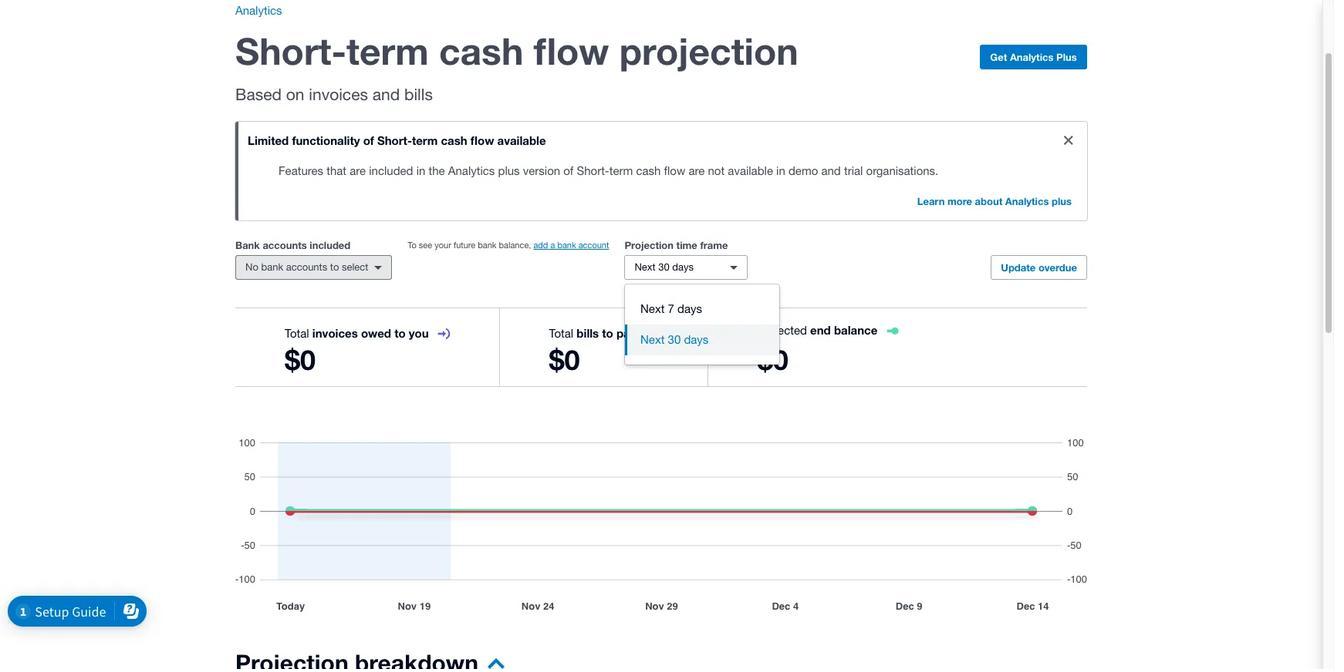 Task type: locate. For each thing, give the bounding box(es) containing it.
get
[[990, 51, 1007, 63]]

total
[[285, 327, 309, 340], [549, 327, 573, 340]]

available right the 'not'
[[728, 164, 773, 177]]

to left you
[[394, 326, 406, 340]]

bills left pay
[[577, 326, 599, 340]]

no bank accounts to select button
[[235, 255, 392, 280]]

next 30 days inside popup button
[[635, 262, 694, 273]]

1 vertical spatial short-
[[377, 133, 412, 147]]

2 horizontal spatial to
[[602, 326, 613, 340]]

1 total from the left
[[285, 327, 309, 340]]

30 down next 7 days
[[668, 333, 681, 346]]

1 vertical spatial days
[[677, 302, 702, 316]]

1 are from the left
[[350, 164, 366, 177]]

bills
[[404, 85, 433, 103], [577, 326, 599, 340]]

accounts down "bank accounts included"
[[286, 262, 327, 273]]

1 vertical spatial invoices
[[312, 326, 358, 340]]

0 vertical spatial cash
[[439, 29, 523, 73]]

select
[[342, 262, 368, 273]]

balance
[[834, 323, 878, 337]]

term
[[346, 29, 429, 73], [412, 133, 438, 147], [609, 164, 633, 177]]

invoices right on
[[309, 85, 368, 103]]

are
[[350, 164, 366, 177], [689, 164, 705, 177]]

days right 7
[[677, 302, 702, 316]]

included down the limited functionality of short-term cash flow available
[[369, 164, 413, 177]]

next 30 days inside button
[[640, 333, 709, 346]]

1 horizontal spatial plus
[[1052, 195, 1072, 208]]

are right the that
[[350, 164, 366, 177]]

your
[[435, 241, 451, 250]]

2 vertical spatial days
[[684, 333, 709, 346]]

bank
[[478, 241, 497, 250], [557, 241, 576, 250], [261, 262, 283, 273]]

bank accounts included
[[235, 239, 351, 252]]

next down projection
[[635, 262, 656, 273]]

1 vertical spatial available
[[728, 164, 773, 177]]

total inside "total invoices owed to you $0"
[[285, 327, 309, 340]]

0 horizontal spatial plus
[[498, 164, 520, 177]]

invoices left owed
[[312, 326, 358, 340]]

1 horizontal spatial and
[[821, 164, 841, 177]]

next 7 days
[[640, 302, 702, 316]]

1 vertical spatial plus
[[1052, 195, 1072, 208]]

features
[[279, 164, 323, 177]]

1 vertical spatial next 30 days
[[640, 333, 709, 346]]

1 horizontal spatial in
[[776, 164, 785, 177]]

included up no bank accounts to select popup button
[[310, 239, 351, 252]]

in left demo
[[776, 164, 785, 177]]

0 horizontal spatial flow
[[471, 133, 494, 147]]

bills inside total bills to pay $0
[[577, 326, 599, 340]]

1 horizontal spatial are
[[689, 164, 705, 177]]

2 vertical spatial cash
[[636, 164, 661, 177]]

$0 inside "total invoices owed to you $0"
[[285, 343, 316, 377]]

next 30 days for next 30 days popup button
[[635, 262, 694, 273]]

of right functionality
[[363, 133, 374, 147]]

next 30 days down next 7 days
[[640, 333, 709, 346]]

0 vertical spatial days
[[672, 262, 694, 273]]

0 vertical spatial short-
[[235, 29, 346, 73]]

of
[[363, 133, 374, 147], [563, 164, 574, 177]]

available
[[497, 133, 546, 147], [728, 164, 773, 177]]

functionality
[[292, 133, 360, 147]]

to inside "total invoices owed to you $0"
[[394, 326, 406, 340]]

days
[[672, 262, 694, 273], [677, 302, 702, 316], [684, 333, 709, 346]]

0 horizontal spatial bank
[[261, 262, 283, 273]]

0 horizontal spatial available
[[497, 133, 546, 147]]

0 vertical spatial next
[[635, 262, 656, 273]]

0 horizontal spatial short-
[[235, 29, 346, 73]]

30 inside button
[[668, 333, 681, 346]]

next 30 days down projection time frame on the top of page
[[635, 262, 694, 273]]

plus left version
[[498, 164, 520, 177]]

30
[[658, 262, 670, 273], [668, 333, 681, 346]]

0 vertical spatial next 30 days
[[635, 262, 694, 273]]

total invoices owed to you $0
[[285, 326, 429, 377]]

0 horizontal spatial included
[[310, 239, 351, 252]]

bank right a
[[557, 241, 576, 250]]

0 vertical spatial bills
[[404, 85, 433, 103]]

the
[[429, 164, 445, 177]]

0 horizontal spatial are
[[350, 164, 366, 177]]

total inside total bills to pay $0
[[549, 327, 573, 340]]

next left 7
[[640, 302, 665, 316]]

days inside next 30 days button
[[684, 333, 709, 346]]

days down next 7 days button
[[684, 333, 709, 346]]

2 total from the left
[[549, 327, 573, 340]]

of right version
[[563, 164, 574, 177]]

1 horizontal spatial short-
[[377, 133, 412, 147]]

to
[[330, 262, 339, 273], [394, 326, 406, 340], [602, 326, 613, 340]]

projection time frame
[[625, 239, 728, 252]]

to inside total bills to pay $0
[[602, 326, 613, 340]]

0 vertical spatial flow
[[534, 29, 609, 73]]

invoices inside "total invoices owed to you $0"
[[312, 326, 358, 340]]

30 inside popup button
[[658, 262, 670, 273]]

0 horizontal spatial $0
[[285, 343, 316, 377]]

group containing next 7 days
[[625, 285, 779, 365]]

accounts up no bank accounts to select
[[263, 239, 307, 252]]

next inside popup button
[[635, 262, 656, 273]]

0 horizontal spatial bills
[[404, 85, 433, 103]]

1 vertical spatial bills
[[577, 326, 599, 340]]

1 horizontal spatial of
[[563, 164, 574, 177]]

short-term cash flow projection
[[235, 29, 798, 73]]

available up version
[[497, 133, 546, 147]]

short-
[[235, 29, 346, 73], [377, 133, 412, 147], [577, 164, 609, 177]]

group
[[625, 285, 779, 365]]

1 horizontal spatial to
[[394, 326, 406, 340]]

1 vertical spatial next
[[640, 302, 665, 316]]

short- up on
[[235, 29, 346, 73]]

next 30 days
[[635, 262, 694, 273], [640, 333, 709, 346]]

total down no bank accounts to select
[[285, 327, 309, 340]]

frame
[[700, 239, 728, 252]]

3 $0 from the left
[[757, 343, 788, 377]]

0 horizontal spatial and
[[372, 85, 400, 103]]

are left the 'not'
[[689, 164, 705, 177]]

short- right version
[[577, 164, 609, 177]]

next 7 days button
[[625, 294, 779, 325]]

bank inside popup button
[[261, 262, 283, 273]]

pay
[[616, 326, 636, 340]]

0 vertical spatial 30
[[658, 262, 670, 273]]

next
[[635, 262, 656, 273], [640, 302, 665, 316], [640, 333, 665, 346]]

days for next 7 days button
[[677, 302, 702, 316]]

next right pay
[[640, 333, 665, 346]]

included inside limited functionality of short-term cash flow available status
[[369, 164, 413, 177]]

total left pay
[[549, 327, 573, 340]]

$0
[[285, 343, 316, 377], [549, 343, 580, 377], [757, 343, 788, 377]]

2 $0 from the left
[[549, 343, 580, 377]]

1 $0 from the left
[[285, 343, 316, 377]]

1 vertical spatial 30
[[668, 333, 681, 346]]

on
[[286, 85, 304, 103]]

flow
[[534, 29, 609, 73], [471, 133, 494, 147], [664, 164, 685, 177]]

to left select in the top left of the page
[[330, 262, 339, 273]]

bills up the limited functionality of short-term cash flow available
[[404, 85, 433, 103]]

0 horizontal spatial in
[[416, 164, 425, 177]]

analytics
[[235, 4, 282, 17], [1010, 51, 1054, 63], [448, 164, 495, 177], [1005, 195, 1049, 208]]

1 horizontal spatial available
[[728, 164, 773, 177]]

analytics link
[[235, 4, 282, 17]]

0 vertical spatial included
[[369, 164, 413, 177]]

0 horizontal spatial to
[[330, 262, 339, 273]]

2 vertical spatial next
[[640, 333, 665, 346]]

in
[[416, 164, 425, 177], [776, 164, 785, 177]]

2 horizontal spatial $0
[[757, 343, 788, 377]]

get analytics plus button
[[980, 45, 1087, 69]]

based on invoices and bills
[[235, 85, 433, 103]]

to for no bank accounts to select
[[330, 262, 339, 273]]

days inside next 30 days popup button
[[672, 262, 694, 273]]

1 horizontal spatial included
[[369, 164, 413, 177]]

0 horizontal spatial total
[[285, 327, 309, 340]]

7
[[668, 302, 674, 316]]

in left the
[[416, 164, 425, 177]]

cash
[[439, 29, 523, 73], [441, 133, 467, 147], [636, 164, 661, 177]]

1 vertical spatial and
[[821, 164, 841, 177]]

1 vertical spatial accounts
[[286, 262, 327, 273]]

days inside next 7 days button
[[677, 302, 702, 316]]

to left pay
[[602, 326, 613, 340]]

future
[[454, 241, 475, 250]]

and left trial
[[821, 164, 841, 177]]

see
[[419, 241, 432, 250]]

30 down projection time frame on the top of page
[[658, 262, 670, 273]]

list box
[[625, 285, 779, 365]]

2 vertical spatial flow
[[664, 164, 685, 177]]

1 horizontal spatial total
[[549, 327, 573, 340]]

bank right no
[[261, 262, 283, 273]]

plus
[[498, 164, 520, 177], [1052, 195, 1072, 208]]

included
[[369, 164, 413, 177], [310, 239, 351, 252]]

to for total invoices owed to you $0
[[394, 326, 406, 340]]

1 horizontal spatial flow
[[534, 29, 609, 73]]

1 vertical spatial included
[[310, 239, 351, 252]]

invoices
[[309, 85, 368, 103], [312, 326, 358, 340]]

days down time
[[672, 262, 694, 273]]

not
[[708, 164, 725, 177]]

features that are included in the analytics plus version of short-term cash flow are not available in demo and trial organisations.
[[279, 164, 938, 177]]

2 vertical spatial short-
[[577, 164, 609, 177]]

and up the limited functionality of short-term cash flow available
[[372, 85, 400, 103]]

1 in from the left
[[416, 164, 425, 177]]

and
[[372, 85, 400, 103], [821, 164, 841, 177]]

0 vertical spatial accounts
[[263, 239, 307, 252]]

0 vertical spatial of
[[363, 133, 374, 147]]

1 horizontal spatial $0
[[549, 343, 580, 377]]

next for next 30 days popup button
[[635, 262, 656, 273]]

accounts
[[263, 239, 307, 252], [286, 262, 327, 273]]

1 horizontal spatial bills
[[577, 326, 599, 340]]

to inside popup button
[[330, 262, 339, 273]]

short- right functionality
[[377, 133, 412, 147]]

bank right the future on the top
[[478, 241, 497, 250]]

trial
[[844, 164, 863, 177]]

0 vertical spatial plus
[[498, 164, 520, 177]]

plus down close icon
[[1052, 195, 1072, 208]]



Task type: describe. For each thing, give the bounding box(es) containing it.
1 vertical spatial term
[[412, 133, 438, 147]]

0 vertical spatial available
[[497, 133, 546, 147]]

1 vertical spatial cash
[[441, 133, 467, 147]]

next 30 days for next 30 days button
[[640, 333, 709, 346]]

0 vertical spatial term
[[346, 29, 429, 73]]

days for next 30 days button
[[684, 333, 709, 346]]

you
[[409, 326, 429, 340]]

balance,
[[499, 241, 531, 250]]

1 vertical spatial flow
[[471, 133, 494, 147]]

2 in from the left
[[776, 164, 785, 177]]

time
[[676, 239, 697, 252]]

projection
[[625, 239, 674, 252]]

a
[[550, 241, 555, 250]]

days for next 30 days popup button
[[672, 262, 694, 273]]

2 horizontal spatial flow
[[664, 164, 685, 177]]

next for next 7 days button
[[640, 302, 665, 316]]

limited functionality of short-term cash flow available
[[248, 133, 546, 147]]

learn
[[917, 195, 945, 208]]

projection
[[619, 29, 798, 73]]

list box containing next 7 days
[[625, 285, 779, 365]]

close image
[[1053, 125, 1084, 156]]

analytics inside button
[[1010, 51, 1054, 63]]

no
[[245, 262, 258, 273]]

learn more about analytics plus
[[917, 195, 1072, 208]]

no bank accounts to select
[[245, 262, 368, 273]]

2 are from the left
[[689, 164, 705, 177]]

limited functionality of short-term cash flow available status
[[235, 122, 1087, 221]]

2 vertical spatial term
[[609, 164, 633, 177]]

to see your future bank balance, add a bank account
[[408, 241, 609, 250]]

limited
[[248, 133, 289, 147]]

to
[[408, 241, 417, 250]]

next 30 days button
[[625, 255, 748, 280]]

demo
[[789, 164, 818, 177]]

end
[[810, 323, 831, 337]]

2 horizontal spatial bank
[[557, 241, 576, 250]]

next for next 30 days button
[[640, 333, 665, 346]]

30 for next 30 days button
[[668, 333, 681, 346]]

update overdue button
[[991, 255, 1087, 280]]

that
[[327, 164, 347, 177]]

0 horizontal spatial of
[[363, 133, 374, 147]]

0 vertical spatial and
[[372, 85, 400, 103]]

total for $0
[[549, 327, 573, 340]]

owed
[[361, 326, 391, 340]]

account
[[578, 241, 609, 250]]

more
[[947, 195, 972, 208]]

0 vertical spatial invoices
[[309, 85, 368, 103]]

bank
[[235, 239, 260, 252]]

projected end balance
[[757, 323, 878, 337]]

1 horizontal spatial bank
[[478, 241, 497, 250]]

projected
[[757, 324, 807, 337]]

$0 inside total bills to pay $0
[[549, 343, 580, 377]]

plus
[[1056, 51, 1077, 63]]

get analytics plus
[[990, 51, 1077, 63]]

30 for next 30 days popup button
[[658, 262, 670, 273]]

next 30 days button
[[625, 325, 779, 356]]

organisations.
[[866, 164, 938, 177]]

and inside limited functionality of short-term cash flow available status
[[821, 164, 841, 177]]

accounts inside no bank accounts to select popup button
[[286, 262, 327, 273]]

total bills to pay $0
[[549, 326, 636, 377]]

learn more about analytics plus link
[[908, 190, 1081, 215]]

based
[[235, 85, 282, 103]]

add a bank account link
[[533, 241, 609, 250]]

add
[[533, 241, 548, 250]]

2 horizontal spatial short-
[[577, 164, 609, 177]]

update
[[1001, 262, 1036, 274]]

overdue
[[1038, 262, 1077, 274]]

1 vertical spatial of
[[563, 164, 574, 177]]

version
[[523, 164, 560, 177]]

about
[[975, 195, 1002, 208]]

total for you
[[285, 327, 309, 340]]

update overdue
[[1001, 262, 1077, 274]]



Task type: vqa. For each thing, say whether or not it's contained in the screenshot.
the topmost The Address
no



